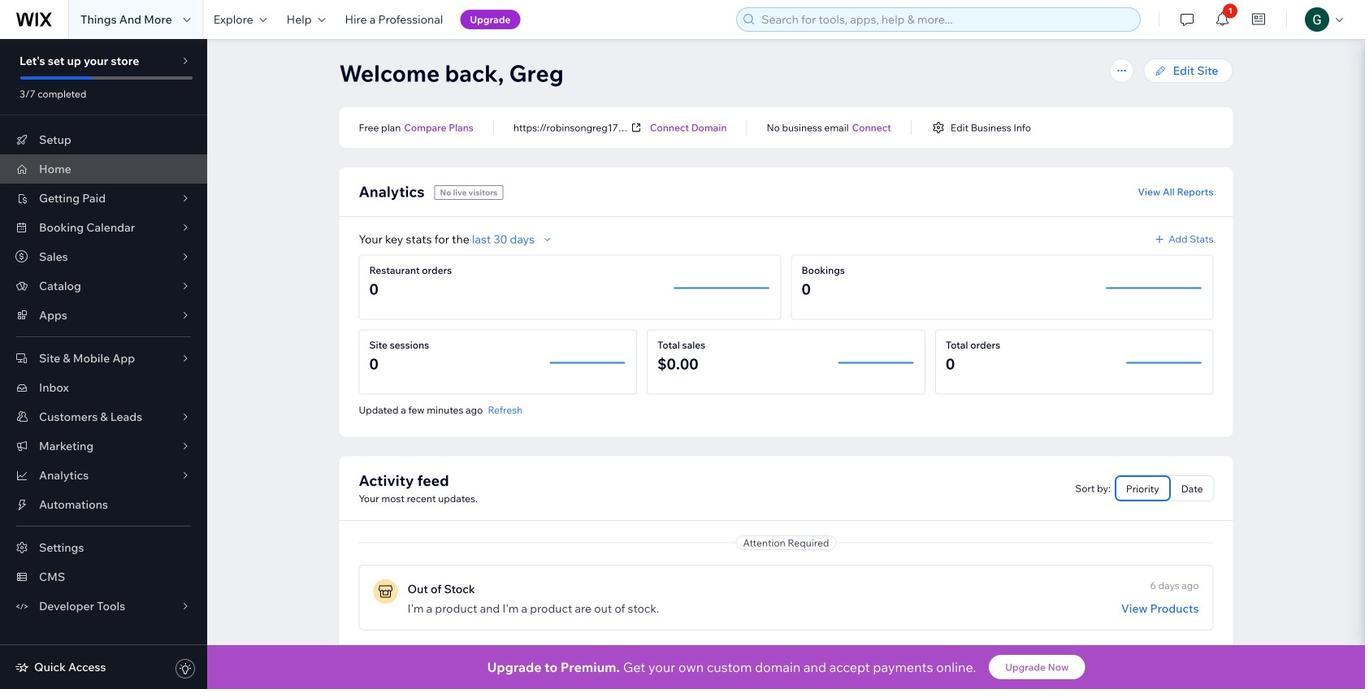 Task type: vqa. For each thing, say whether or not it's contained in the screenshot.
the Import "Button"
no



Task type: describe. For each thing, give the bounding box(es) containing it.
Search for tools, apps, help & more... field
[[757, 8, 1136, 31]]

sidebar element
[[0, 39, 207, 689]]



